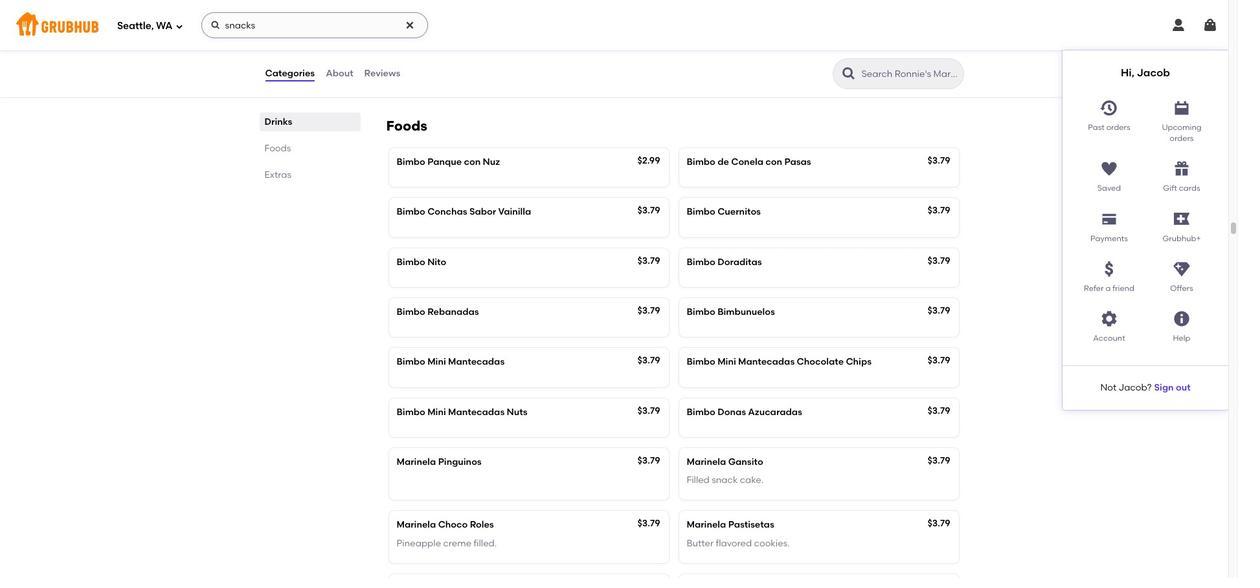 Task type: describe. For each thing, give the bounding box(es) containing it.
ml.
[[415, 2, 428, 13]]

marinela for marinela pastisetas
[[687, 520, 726, 531]]

reign energy drink
[[687, 47, 771, 58]]

bimbo for bimbo nito
[[397, 257, 425, 268]]

foods inside tab
[[265, 143, 291, 154]]

donas
[[718, 407, 746, 418]]

offers link
[[1146, 255, 1218, 295]]

$3.79 for bimbo mini mantecadas chocolate chips
[[928, 356, 950, 367]]

snack
[[712, 475, 738, 486]]

creme
[[443, 539, 471, 550]]

payments link
[[1073, 205, 1146, 245]]

refer a friend button
[[1073, 255, 1146, 295]]

seattle,
[[117, 20, 154, 31]]

$3.79 for bimbo mini mantecadas nuts
[[638, 406, 660, 417]]

extras
[[265, 170, 291, 181]]

gift
[[1163, 184, 1177, 193]]

vainilla
[[498, 207, 531, 218]]

butter
[[687, 539, 714, 550]]

throttle
[[414, 47, 449, 58]]

jacob for not
[[1119, 383, 1147, 394]]

grubhub plus flag logo image
[[1174, 213, 1190, 225]]

bimbo mini mantecadas nuts
[[397, 407, 527, 418]]

upcoming orders
[[1162, 123, 1202, 143]]

bimbo for bimbo mini mantecadas
[[397, 357, 425, 368]]

reign
[[687, 47, 712, 58]]

355 ml. button
[[389, 0, 669, 27]]

filled.
[[474, 539, 497, 550]]

help
[[1173, 334, 1191, 344]]

gift cards link
[[1146, 155, 1218, 195]]

sabor
[[470, 207, 496, 218]]

doraditas
[[718, 257, 762, 268]]

pineapple creme filled.
[[397, 539, 497, 550]]

conchas
[[427, 207, 467, 218]]

drinks tab
[[265, 115, 355, 129]]

grubhub+
[[1163, 234, 1201, 243]]

upcoming orders link
[[1146, 94, 1218, 145]]

$3.79 for bimbo donas azucaradas
[[928, 406, 950, 417]]

energy
[[714, 47, 745, 58]]

marinela pinguinos
[[397, 457, 482, 468]]

pasas
[[784, 157, 811, 168]]

mini for bimbo mini mantecadas nuts
[[427, 407, 446, 418]]

bimbo for bimbo donas azucaradas
[[687, 407, 715, 418]]

bimbo mini mantecadas chocolate chips
[[687, 357, 872, 368]]

2 con from the left
[[766, 157, 782, 168]]

oz.
[[407, 65, 419, 76]]

bimbo bimbunuelos
[[687, 307, 775, 318]]

bimbo doraditas
[[687, 257, 762, 268]]

$3.79 for bimbo mini mantecadas
[[638, 356, 660, 367]]

choco
[[438, 520, 468, 531]]

bimbo de conela con pasas
[[687, 157, 811, 168]]

bimbo rebanadas
[[397, 307, 479, 318]]

bimbunuelos
[[718, 307, 775, 318]]

azucaradas
[[748, 407, 802, 418]]

pineapple
[[397, 539, 441, 550]]

filled snack cake.
[[687, 475, 764, 486]]

extras tab
[[265, 168, 355, 182]]

bimbo conchas sabor vainilla
[[397, 207, 531, 218]]

pastisetas
[[728, 520, 774, 531]]

offers
[[1170, 284, 1193, 293]]

roles
[[470, 520, 494, 531]]

not jacob ? sign out
[[1100, 383, 1191, 394]]

orders for past orders
[[1106, 123, 1130, 132]]

gansito
[[728, 457, 763, 468]]

sign
[[1154, 383, 1174, 394]]

bimbo nito
[[397, 257, 446, 268]]

panque
[[427, 157, 462, 168]]

$3.79 for bimbo conchas sabor vainilla
[[638, 205, 660, 216]]

svg image for help
[[1173, 310, 1191, 329]]

past
[[1088, 123, 1105, 132]]

gift cards
[[1163, 184, 1200, 193]]

marinela choco roles
[[397, 520, 494, 531]]

account
[[1093, 334, 1125, 344]]

refer a friend
[[1084, 284, 1134, 293]]

mini for bimbo mini mantecadas chocolate chips
[[718, 357, 736, 368]]

svg image inside upcoming orders link
[[1173, 99, 1191, 117]]

pinguinos
[[438, 457, 482, 468]]

chocolate
[[797, 357, 844, 368]]

bimbo for bimbo rebanadas
[[397, 307, 425, 318]]

not
[[1100, 383, 1117, 394]]



Task type: vqa. For each thing, say whether or not it's contained in the screenshot.
Gift cards's svg image
yes



Task type: locate. For each thing, give the bounding box(es) containing it.
$3.79
[[928, 155, 950, 166], [638, 205, 660, 216], [928, 205, 950, 216], [638, 256, 660, 267], [928, 256, 950, 267], [638, 306, 660, 317], [928, 306, 950, 317], [638, 356, 660, 367], [928, 356, 950, 367], [638, 406, 660, 417], [928, 406, 950, 417], [638, 456, 660, 467], [928, 456, 950, 467], [638, 519, 660, 530], [928, 519, 950, 530]]

orders down upcoming
[[1170, 134, 1194, 143]]

about
[[326, 68, 353, 79]]

categories
[[265, 68, 315, 79]]

search icon image
[[841, 66, 856, 82]]

svg image inside offers link
[[1173, 260, 1191, 279]]

past orders
[[1088, 123, 1130, 132]]

16
[[397, 65, 405, 76]]

out
[[1176, 383, 1191, 394]]

bimbo left rebanadas
[[397, 307, 425, 318]]

$3.79 for bimbo rebanadas
[[638, 306, 660, 317]]

bimbo left de
[[687, 157, 715, 168]]

bimbo left bimbunuelos
[[687, 307, 715, 318]]

butter flavored cookies.
[[687, 539, 790, 550]]

mantecadas for bimbo mini mantecadas
[[448, 357, 505, 368]]

jacob
[[1137, 67, 1170, 79], [1119, 383, 1147, 394]]

grubhub+ button
[[1146, 205, 1218, 245]]

marinela pastisetas
[[687, 520, 774, 531]]

a
[[1106, 284, 1111, 293]]

$3.79 for bimbo de conela con pasas
[[928, 155, 950, 166]]

drink
[[747, 47, 771, 58]]

bimbo for bimbo conchas sabor vainilla
[[397, 207, 425, 218]]

marinela left pinguinos
[[397, 457, 436, 468]]

1 horizontal spatial con
[[766, 157, 782, 168]]

mantecadas left nuts
[[448, 407, 505, 418]]

bimbo panque con nuz
[[397, 157, 500, 168]]

$3.79 for bimbo cuernitos
[[928, 205, 950, 216]]

help button
[[1146, 305, 1218, 345]]

bimbo down the bimbo rebanadas
[[397, 357, 425, 368]]

0 vertical spatial jacob
[[1137, 67, 1170, 79]]

jacob right not
[[1119, 383, 1147, 394]]

bimbo for bimbo de conela con pasas
[[687, 157, 715, 168]]

355
[[397, 2, 413, 13]]

saved
[[1098, 184, 1121, 193]]

svg image up help
[[1173, 310, 1191, 329]]

chips
[[846, 357, 872, 368]]

marinela up pineapple
[[397, 520, 436, 531]]

1 horizontal spatial foods
[[386, 118, 427, 134]]

0 vertical spatial orders
[[1106, 123, 1130, 132]]

1 vertical spatial jacob
[[1119, 383, 1147, 394]]

foods up extras
[[265, 143, 291, 154]]

de
[[718, 157, 729, 168]]

svg image for offers
[[1173, 260, 1191, 279]]

mini for bimbo mini mantecadas
[[427, 357, 446, 368]]

cookies.
[[754, 539, 790, 550]]

svg image inside "help" button
[[1173, 310, 1191, 329]]

bimbo for bimbo mini mantecadas chocolate chips
[[687, 357, 715, 368]]

bimbo left the panque
[[397, 157, 425, 168]]

reviews button
[[364, 51, 401, 97]]

con
[[464, 157, 481, 168], [766, 157, 782, 168]]

seattle, wa
[[117, 20, 173, 31]]

orders for upcoming orders
[[1170, 134, 1194, 143]]

jacob right hi,
[[1137, 67, 1170, 79]]

drinks
[[265, 117, 292, 128]]

bimbo left donas
[[687, 407, 715, 418]]

filled
[[687, 475, 710, 486]]

mini up "marinela pinguinos"
[[427, 407, 446, 418]]

bimbo left doraditas
[[687, 257, 715, 268]]

nito
[[427, 257, 446, 268]]

$2.99
[[638, 46, 660, 57], [928, 46, 950, 57], [638, 155, 660, 166]]

main navigation navigation
[[0, 0, 1228, 410]]

1 vertical spatial foods
[[265, 143, 291, 154]]

hi, jacob
[[1121, 67, 1170, 79]]

bimbo for bimbo mini mantecadas nuts
[[397, 407, 425, 418]]

$3.79 for bimbo nito
[[638, 256, 660, 267]]

bimbo for bimbo bimbunuelos
[[687, 307, 715, 318]]

0 horizontal spatial foods
[[265, 143, 291, 154]]

mantecadas for bimbo mini mantecadas chocolate chips
[[738, 357, 795, 368]]

con left the nuz
[[464, 157, 481, 168]]

1 horizontal spatial orders
[[1170, 134, 1194, 143]]

full
[[397, 47, 412, 58]]

$2.99 for reign energy drink
[[928, 46, 950, 57]]

svg image right wa
[[175, 22, 183, 30]]

$3.79 for bimbo bimbunuelos
[[928, 306, 950, 317]]

past orders link
[[1073, 94, 1146, 145]]

mantecadas up azucaradas
[[738, 357, 795, 368]]

bimbo for bimbo cuernitos
[[687, 207, 715, 218]]

orders
[[1106, 123, 1130, 132], [1170, 134, 1194, 143]]

1 vertical spatial orders
[[1170, 134, 1194, 143]]

svg image up offers
[[1173, 260, 1191, 279]]

bimbo left nito
[[397, 257, 425, 268]]

bimbo left the cuernitos
[[687, 207, 715, 218]]

svg image up account
[[1100, 310, 1118, 329]]

svg image inside account "link"
[[1100, 310, 1118, 329]]

marinela for marinela choco roles
[[397, 520, 436, 531]]

reviews
[[364, 68, 400, 79]]

1 con from the left
[[464, 157, 481, 168]]

svg image inside payments link
[[1100, 210, 1118, 228]]

categories button
[[265, 51, 315, 97]]

Search for food, convenience, alcohol... search field
[[201, 12, 428, 38]]

friend
[[1113, 284, 1134, 293]]

0 horizontal spatial con
[[464, 157, 481, 168]]

0 horizontal spatial orders
[[1106, 123, 1130, 132]]

svg image
[[1171, 17, 1186, 33], [1203, 17, 1218, 33], [210, 20, 221, 30], [404, 20, 415, 30], [1100, 99, 1118, 117], [1173, 99, 1191, 117], [1100, 160, 1118, 178], [1173, 160, 1191, 178], [1100, 260, 1118, 279]]

svg image up the payments
[[1100, 210, 1118, 228]]

jacob for hi,
[[1137, 67, 1170, 79]]

full throttle
[[397, 47, 449, 58]]

mini down the bimbo rebanadas
[[427, 357, 446, 368]]

svg image inside refer a friend button
[[1100, 260, 1118, 279]]

upcoming
[[1162, 123, 1202, 132]]

svg image inside the saved link
[[1100, 160, 1118, 178]]

$3.79 for marinela pinguinos
[[638, 456, 660, 467]]

svg image inside gift cards link
[[1173, 160, 1191, 178]]

cuernitos
[[718, 207, 761, 218]]

con left pasas
[[766, 157, 782, 168]]

cake.
[[740, 475, 764, 486]]

marinela up butter
[[687, 520, 726, 531]]

355 ml.
[[397, 2, 428, 13]]

orders right 'past'
[[1106, 123, 1130, 132]]

nuts
[[507, 407, 527, 418]]

mini down "bimbo bimbunuelos"
[[718, 357, 736, 368]]

marinela
[[397, 457, 436, 468], [687, 457, 726, 468], [397, 520, 436, 531], [687, 520, 726, 531]]

16 oz.
[[397, 65, 419, 76]]

svg image for account
[[1100, 310, 1118, 329]]

hi,
[[1121, 67, 1134, 79]]

Search Ronnie's Market search field
[[860, 68, 959, 80]]

bimbo for bimbo doraditas
[[687, 257, 715, 268]]

0 vertical spatial foods
[[386, 118, 427, 134]]

marinela for marinela gansito
[[687, 457, 726, 468]]

$3.79 for bimbo doraditas
[[928, 256, 950, 267]]

sign out button
[[1154, 377, 1191, 400]]

foods tab
[[265, 142, 355, 155]]

orders inside upcoming orders
[[1170, 134, 1194, 143]]

nuz
[[483, 157, 500, 168]]

svg image for payments
[[1100, 210, 1118, 228]]

bimbo cuernitos
[[687, 207, 761, 218]]

marinela gansito
[[687, 457, 763, 468]]

refer
[[1084, 284, 1104, 293]]

flavored
[[716, 539, 752, 550]]

mantecadas up bimbo mini mantecadas nuts
[[448, 357, 505, 368]]

marinela for marinela pinguinos
[[397, 457, 436, 468]]

bimbo down "bimbo bimbunuelos"
[[687, 357, 715, 368]]

saved link
[[1073, 155, 1146, 195]]

bimbo for bimbo panque con nuz
[[397, 157, 425, 168]]

account link
[[1073, 305, 1146, 345]]

mantecadas for bimbo mini mantecadas nuts
[[448, 407, 505, 418]]

svg image inside past orders link
[[1100, 99, 1118, 117]]

mini
[[427, 357, 446, 368], [718, 357, 736, 368], [427, 407, 446, 418]]

$2.99 for full throttle
[[638, 46, 660, 57]]

cards
[[1179, 184, 1200, 193]]

bimbo
[[397, 157, 425, 168], [687, 157, 715, 168], [397, 207, 425, 218], [687, 207, 715, 218], [397, 257, 425, 268], [687, 257, 715, 268], [397, 307, 425, 318], [687, 307, 715, 318], [397, 357, 425, 368], [687, 357, 715, 368], [397, 407, 425, 418], [687, 407, 715, 418]]

wa
[[156, 20, 173, 31]]

conela
[[731, 157, 763, 168]]

rebanadas
[[427, 307, 479, 318]]

marinela up filled
[[687, 457, 726, 468]]

bimbo up "marinela pinguinos"
[[397, 407, 425, 418]]

svg image
[[175, 22, 183, 30], [1100, 210, 1118, 228], [1173, 260, 1191, 279], [1100, 310, 1118, 329], [1173, 310, 1191, 329]]

foods up 'bimbo panque con nuz' in the top left of the page
[[386, 118, 427, 134]]

bimbo left conchas
[[397, 207, 425, 218]]

bimbo mini mantecadas
[[397, 357, 505, 368]]



